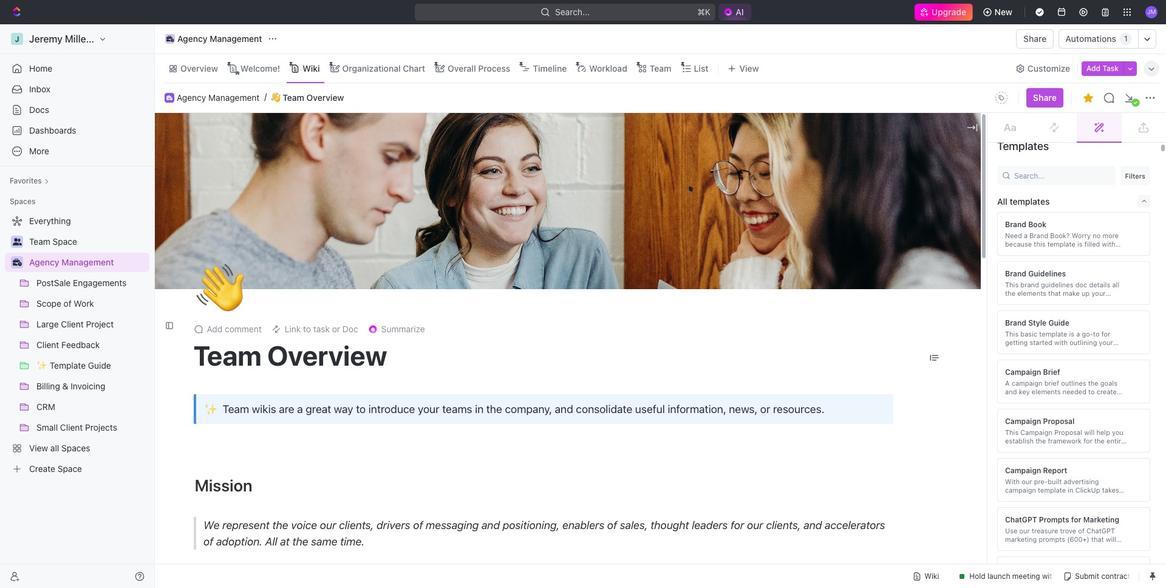 Task type: describe. For each thing, give the bounding box(es) containing it.
dropdown menu image
[[930, 353, 941, 364]]

✨ template guide link
[[36, 356, 147, 376]]

client for large
[[61, 319, 84, 329]]

billing & invoicing
[[36, 381, 105, 391]]

0 vertical spatial agency management
[[177, 33, 262, 44]]

guide for ✨ template guide
[[88, 360, 111, 371]]

sales,
[[620, 519, 648, 531]]

campaign for campaign brief
[[1006, 367, 1042, 376]]

management for the bottommost business time icon
[[208, 92, 260, 102]]

organizational chart
[[342, 63, 425, 73]]

Search... text field
[[1005, 167, 1112, 185]]

have
[[1047, 503, 1062, 511]]

dropdown menu image
[[992, 88, 1012, 108]]

more
[[29, 146, 49, 156]]

postsale engagements link
[[36, 273, 147, 293]]

summarize button
[[363, 321, 430, 338]]

share button
[[1017, 29, 1055, 49]]

template
[[50, 360, 86, 371]]

1 vertical spatial client
[[36, 340, 59, 350]]

a
[[297, 403, 303, 415]]

business time image
[[12, 259, 22, 266]]

team overview
[[194, 339, 388, 372]]

overall process link
[[446, 60, 511, 77]]

small client projects
[[36, 422, 117, 433]]

workspace
[[100, 33, 151, 44]]

billing & invoicing link
[[36, 377, 147, 396]]

dashboards
[[29, 125, 76, 136]]

overall
[[448, 63, 476, 73]]

report
[[1044, 466, 1068, 475]]

accelerators
[[825, 519, 885, 531]]

0 horizontal spatial our
[[320, 519, 336, 531]]

client for small
[[60, 422, 83, 433]]

team for team
[[650, 63, 672, 73]]

brand guidelines
[[1006, 269, 1067, 278]]

campaign brief
[[1006, 367, 1061, 376]]

drivers
[[377, 519, 410, 531]]

view all spaces
[[29, 443, 90, 453]]

team for team overview
[[194, 339, 262, 372]]

the right at
[[292, 535, 308, 548]]

feedback
[[61, 340, 100, 350]]

overall process
[[448, 63, 511, 73]]

add for add comment
[[207, 324, 223, 334]]

postsale engagements
[[36, 278, 127, 288]]

or inside '✨ team wikis are a great way to introduce your teams in the company, and consolidate useful information, news, or resources.'
[[761, 403, 771, 415]]

new button
[[978, 2, 1020, 22]]

clickup
[[1076, 486, 1101, 494]]

space for create space
[[58, 464, 82, 474]]

guidelines
[[1029, 269, 1067, 278]]

brand for brand style guide
[[1006, 318, 1027, 327]]

jm
[[1148, 8, 1157, 15]]

change
[[855, 269, 886, 280]]

create space
[[29, 464, 82, 474]]

2 vertical spatial overview
[[267, 339, 388, 372]]

welcome! link
[[238, 60, 280, 77]]

list link
[[692, 60, 709, 77]]

chatgpt prompts for marketing
[[1006, 515, 1120, 524]]

campaign report with our pre-built advertising campaign template in clickup takes care of choosing the kpis to monitor, so you don't have to waste time on it.
[[1006, 466, 1125, 511]]

are
[[279, 403, 294, 415]]

consolidate
[[576, 403, 633, 415]]

ai
[[736, 7, 744, 17]]

to inside '✨ team wikis are a great way to introduce your teams in the company, and consolidate useful information, news, or resources.'
[[356, 403, 366, 415]]

kpis
[[1073, 494, 1087, 502]]

and inside '✨ team wikis are a great way to introduce your teams in the company, and consolidate useful information, news, or resources.'
[[555, 403, 573, 415]]

team down wiki link
[[283, 92, 304, 102]]

the inside the "campaign report with our pre-built advertising campaign template in clickup takes care of choosing the kpis to monitor, so you don't have to waste time on it."
[[1061, 494, 1071, 502]]

in inside the "campaign report with our pre-built advertising campaign template in clickup takes care of choosing the kpis to monitor, so you don't have to waste time on it."
[[1069, 486, 1074, 494]]

template
[[1039, 486, 1067, 494]]

1 vertical spatial share
[[1034, 92, 1057, 103]]

dashboards link
[[5, 121, 149, 140]]

positioning,
[[503, 519, 560, 531]]

to inside link to task or doc dropdown button
[[303, 324, 311, 334]]

add task
[[1087, 64, 1119, 73]]

1 vertical spatial overview
[[307, 92, 344, 102]]

agency management link for the bottommost business time icon
[[177, 92, 260, 103]]

1 clients, from the left
[[339, 519, 374, 531]]

✨ for ✨ template guide
[[36, 360, 47, 371]]

or inside dropdown button
[[332, 324, 340, 334]]

work
[[74, 298, 94, 309]]

of down we
[[203, 535, 213, 548]]

crm link
[[36, 397, 147, 417]]

large client project
[[36, 319, 114, 329]]

of inside sidebar 'navigation'
[[64, 298, 71, 309]]

0 vertical spatial management
[[210, 33, 262, 44]]

comment
[[225, 324, 262, 334]]

we
[[203, 519, 219, 531]]

the inside '✨ team wikis are a great way to introduce your teams in the company, and consolidate useful information, news, or resources.'
[[487, 403, 502, 415]]

workload link
[[587, 60, 628, 77]]

organizational chart link
[[340, 60, 425, 77]]

resources.
[[774, 403, 825, 415]]

0 horizontal spatial and
[[482, 519, 500, 531]]

✨ for ✨ team wikis are a great way to introduce your teams in the company, and consolidate useful information, news, or resources.
[[204, 402, 218, 416]]

home link
[[5, 59, 149, 78]]

engagements
[[73, 278, 127, 288]]

jeremy miller's workspace
[[29, 33, 151, 44]]

way
[[334, 403, 353, 415]]

wiki link
[[300, 60, 320, 77]]

you
[[1015, 503, 1027, 511]]

brand for brand book
[[1006, 220, 1027, 229]]

time.
[[340, 535, 365, 548]]

all inside we represent the voice our clients, drivers of messaging and positioning, enablers of sales, thought leaders for our clients, and accelerators of adoption. all at the same time.
[[265, 535, 277, 548]]

add comment
[[207, 324, 262, 334]]

company,
[[505, 403, 552, 415]]

overview link
[[178, 60, 218, 77]]

everything
[[29, 216, 71, 226]]

0 vertical spatial overview
[[180, 63, 218, 73]]

voice
[[291, 519, 317, 531]]

same
[[311, 535, 337, 548]]

agency for the bottommost business time icon agency management link
[[177, 92, 206, 102]]

everything link
[[5, 211, 147, 231]]

j
[[15, 34, 19, 43]]

we represent the voice our clients, drivers of messaging and positioning, enablers of sales, thought leaders for our clients, and accelerators of adoption. all at the same time.
[[203, 519, 888, 548]]

campaign for campaign proposal
[[1006, 417, 1042, 426]]

user group image
[[12, 238, 22, 246]]

brand for brand guidelines
[[1006, 269, 1027, 278]]

news,
[[729, 403, 758, 415]]

favorites
[[10, 176, 42, 185]]

teams
[[442, 403, 473, 415]]

sidebar navigation
[[0, 24, 157, 588]]

more button
[[5, 142, 149, 161]]

built
[[1048, 477, 1062, 485]]

agency management for the bottommost business time icon
[[177, 92, 260, 102]]

welcome!
[[241, 63, 280, 73]]

team for team space
[[29, 236, 50, 247]]

view for view all spaces
[[29, 443, 48, 453]]

style
[[1029, 318, 1047, 327]]

waste
[[1072, 503, 1091, 511]]

new
[[995, 7, 1013, 17]]

add task button
[[1082, 61, 1124, 76]]

brand book
[[1006, 220, 1047, 229]]

of left sales, at the right bottom of the page
[[607, 519, 617, 531]]

agency management link for business time image
[[29, 253, 147, 272]]

so
[[1006, 503, 1013, 511]]

2 clients, from the left
[[766, 519, 801, 531]]

miller's
[[65, 33, 98, 44]]



Task type: vqa. For each thing, say whether or not it's contained in the screenshot.
our to the left
yes



Task type: locate. For each thing, give the bounding box(es) containing it.
the left company, at the bottom of page
[[487, 403, 502, 415]]

1 horizontal spatial ✨
[[204, 402, 218, 416]]

campaign left 'proposal'
[[1006, 417, 1042, 426]]

ai button
[[719, 4, 752, 21]]

0 horizontal spatial guide
[[88, 360, 111, 371]]

0 vertical spatial agency
[[177, 33, 208, 44]]

view inside sidebar 'navigation'
[[29, 443, 48, 453]]

tree containing everything
[[5, 211, 149, 479]]

2 horizontal spatial and
[[804, 519, 822, 531]]

scope of work link
[[36, 294, 147, 314]]

billing
[[36, 381, 60, 391]]

1 horizontal spatial for
[[1072, 515, 1082, 524]]

1 horizontal spatial guide
[[1049, 318, 1070, 327]]

of inside the "campaign report with our pre-built advertising campaign template in clickup takes care of choosing the kpis to monitor, so you don't have to waste time on it."
[[1022, 494, 1028, 502]]

task
[[1103, 64, 1119, 73]]

1 vertical spatial agency management link
[[177, 92, 260, 103]]

view inside button
[[740, 63, 759, 73]]

add for add task
[[1087, 64, 1101, 73]]

inbox link
[[5, 80, 149, 99]]

team down add comment
[[194, 339, 262, 372]]

guide inside sidebar 'navigation'
[[88, 360, 111, 371]]

1 vertical spatial agency
[[177, 92, 206, 102]]

add
[[1087, 64, 1101, 73], [207, 324, 223, 334]]

0 horizontal spatial or
[[332, 324, 340, 334]]

campaign
[[1006, 486, 1037, 494]]

projects
[[85, 422, 117, 433]]

list
[[694, 63, 709, 73]]

2 vertical spatial agency management
[[29, 257, 114, 267]]

2 vertical spatial campaign
[[1006, 466, 1042, 475]]

1 brand from the top
[[1006, 220, 1027, 229]]

our right leaders
[[747, 519, 763, 531]]

our
[[1022, 477, 1033, 485], [320, 519, 336, 531], [747, 519, 763, 531]]

brief
[[1044, 367, 1061, 376]]

👋 for 👋 team overview
[[271, 93, 281, 102]]

in right teams
[[475, 403, 484, 415]]

1 horizontal spatial in
[[1069, 486, 1074, 494]]

1 vertical spatial brand
[[1006, 269, 1027, 278]]

agency management for business time image
[[29, 257, 114, 267]]

0 vertical spatial agency management link
[[162, 32, 265, 46]]

1 horizontal spatial or
[[761, 403, 771, 415]]

0 horizontal spatial ✨
[[36, 360, 47, 371]]

agency
[[177, 33, 208, 44], [177, 92, 206, 102], [29, 257, 59, 267]]

0 vertical spatial spaces
[[10, 197, 35, 206]]

large client project link
[[36, 315, 147, 334]]

client up view all spaces link
[[60, 422, 83, 433]]

to down clickup
[[1089, 494, 1095, 502]]

messaging
[[426, 519, 479, 531]]

1 horizontal spatial all
[[998, 196, 1008, 206]]

large
[[36, 319, 59, 329]]

0 vertical spatial brand
[[1006, 220, 1027, 229]]

change cover
[[855, 269, 910, 280]]

0 horizontal spatial for
[[731, 519, 744, 531]]

of right drivers
[[413, 519, 423, 531]]

&
[[62, 381, 68, 391]]

view right the list
[[740, 63, 759, 73]]

campaign up with
[[1006, 466, 1042, 475]]

inbox
[[29, 84, 50, 94]]

to right way
[[356, 403, 366, 415]]

management for business time image
[[62, 257, 114, 267]]

team left list link
[[650, 63, 672, 73]]

2 horizontal spatial our
[[1022, 477, 1033, 485]]

for inside we represent the voice our clients, drivers of messaging and positioning, enablers of sales, thought leaders for our clients, and accelerators of adoption. all at the same time.
[[731, 519, 744, 531]]

1 horizontal spatial clients,
[[766, 519, 801, 531]]

agency up overview link
[[177, 33, 208, 44]]

1 campaign from the top
[[1006, 367, 1042, 376]]

1 vertical spatial add
[[207, 324, 223, 334]]

👋
[[271, 93, 281, 102], [196, 260, 245, 317]]

guide down client feedback link
[[88, 360, 111, 371]]

1 vertical spatial guide
[[88, 360, 111, 371]]

monitor,
[[1097, 494, 1123, 502]]

3 brand from the top
[[1006, 318, 1027, 327]]

templates
[[998, 140, 1050, 153]]

✨ template guide
[[36, 360, 111, 371]]

crm
[[36, 402, 55, 412]]

0 vertical spatial or
[[332, 324, 340, 334]]

view all spaces link
[[5, 439, 147, 458]]

agency management up overview link
[[177, 33, 262, 44]]

agency for business time image's agency management link
[[29, 257, 59, 267]]

and left the "accelerators"
[[804, 519, 822, 531]]

2 vertical spatial agency management link
[[29, 253, 147, 272]]

jeremy miller's workspace, , element
[[11, 33, 23, 45]]

agency management inside tree
[[29, 257, 114, 267]]

0 horizontal spatial in
[[475, 403, 484, 415]]

2 brand from the top
[[1006, 269, 1027, 278]]

1 vertical spatial or
[[761, 403, 771, 415]]

1 vertical spatial ✨
[[204, 402, 218, 416]]

in
[[475, 403, 484, 415], [1069, 486, 1074, 494]]

client
[[61, 319, 84, 329], [36, 340, 59, 350], [60, 422, 83, 433]]

chart
[[403, 63, 425, 73]]

brand left book
[[1006, 220, 1027, 229]]

0 horizontal spatial spaces
[[10, 197, 35, 206]]

pre-
[[1035, 477, 1048, 485]]

small client projects link
[[36, 418, 147, 438]]

docs link
[[5, 100, 149, 120]]

organizational
[[342, 63, 401, 73]]

or right news,
[[761, 403, 771, 415]]

1 vertical spatial all
[[265, 535, 277, 548]]

view left 'all'
[[29, 443, 48, 453]]

business time image
[[166, 36, 174, 42], [167, 95, 173, 100]]

for down waste
[[1072, 515, 1082, 524]]

brand left guidelines
[[1006, 269, 1027, 278]]

represent
[[222, 519, 269, 531]]

scope of work
[[36, 298, 94, 309]]

guide right "style"
[[1049, 318, 1070, 327]]

jm button
[[1142, 2, 1162, 22]]

spaces down the small client projects
[[61, 443, 90, 453]]

0 vertical spatial guide
[[1049, 318, 1070, 327]]

share
[[1024, 33, 1047, 44], [1034, 92, 1057, 103]]

2 vertical spatial brand
[[1006, 318, 1027, 327]]

2 campaign from the top
[[1006, 417, 1042, 426]]

1 vertical spatial management
[[208, 92, 260, 102]]

client feedback
[[36, 340, 100, 350]]

agency down team space
[[29, 257, 59, 267]]

management down welcome! link
[[208, 92, 260, 102]]

1 vertical spatial in
[[1069, 486, 1074, 494]]

2 vertical spatial client
[[60, 422, 83, 433]]

share inside button
[[1024, 33, 1047, 44]]

👋 for 👋
[[196, 260, 245, 317]]

management up welcome! link
[[210, 33, 262, 44]]

marketing
[[1084, 515, 1120, 524]]

create
[[29, 464, 55, 474]]

0 vertical spatial campaign
[[1006, 367, 1042, 376]]

and right company, at the bottom of page
[[555, 403, 573, 415]]

1 horizontal spatial spaces
[[61, 443, 90, 453]]

0 vertical spatial business time image
[[166, 36, 174, 42]]

agency management
[[177, 33, 262, 44], [177, 92, 260, 102], [29, 257, 114, 267]]

our up campaign
[[1022, 477, 1033, 485]]

to right 'link'
[[303, 324, 311, 334]]

view for view
[[740, 63, 759, 73]]

1 vertical spatial business time image
[[167, 95, 173, 100]]

agency management link down team space link
[[29, 253, 147, 272]]

0 vertical spatial ✨
[[36, 360, 47, 371]]

👋 inside 👋 team overview
[[271, 93, 281, 102]]

0 vertical spatial in
[[475, 403, 484, 415]]

mission
[[195, 476, 253, 495]]

client feedback link
[[36, 335, 147, 355]]

0 vertical spatial add
[[1087, 64, 1101, 73]]

0 vertical spatial client
[[61, 319, 84, 329]]

agency down overview link
[[177, 92, 206, 102]]

information,
[[668, 403, 727, 415]]

2 vertical spatial management
[[62, 257, 114, 267]]

0 vertical spatial 👋
[[271, 93, 281, 102]]

space for team space
[[53, 236, 77, 247]]

1 horizontal spatial view
[[740, 63, 759, 73]]

0 vertical spatial share
[[1024, 33, 1047, 44]]

summarize
[[381, 324, 425, 334]]

brand
[[1006, 220, 1027, 229], [1006, 269, 1027, 278], [1006, 318, 1027, 327]]

customize button
[[1012, 60, 1074, 77]]

view button
[[724, 60, 764, 77]]

link to task or doc button
[[267, 321, 363, 338]]

overview down task
[[267, 339, 388, 372]]

view button
[[724, 54, 764, 83]]

client up client feedback
[[61, 319, 84, 329]]

to right "have"
[[1064, 503, 1070, 511]]

share down customize button
[[1034, 92, 1057, 103]]

1 horizontal spatial our
[[747, 519, 763, 531]]

space down everything link
[[53, 236, 77, 247]]

or left doc
[[332, 324, 340, 334]]

1 vertical spatial 👋
[[196, 260, 245, 317]]

0 vertical spatial view
[[740, 63, 759, 73]]

✨ inside tree
[[36, 360, 47, 371]]

agency management link up overview link
[[162, 32, 265, 46]]

3 campaign from the top
[[1006, 466, 1042, 475]]

management down team space link
[[62, 257, 114, 267]]

team right user group icon
[[29, 236, 50, 247]]

team left wikis
[[223, 403, 249, 415]]

✨ left wikis
[[204, 402, 218, 416]]

favorites button
[[5, 174, 54, 188]]

0 horizontal spatial view
[[29, 443, 48, 453]]

all left at
[[265, 535, 277, 548]]

add inside button
[[1087, 64, 1101, 73]]

of down campaign
[[1022, 494, 1028, 502]]

in up kpis
[[1069, 486, 1074, 494]]

workload
[[590, 63, 628, 73]]

the up at
[[272, 519, 288, 531]]

our up same
[[320, 519, 336, 531]]

0 vertical spatial all
[[998, 196, 1008, 206]]

our inside the "campaign report with our pre-built advertising campaign template in clickup takes care of choosing the kpis to monitor, so you don't have to waste time on it."
[[1022, 477, 1033, 485]]

share up customize button
[[1024, 33, 1047, 44]]

view
[[740, 63, 759, 73], [29, 443, 48, 453]]

1 vertical spatial agency management
[[177, 92, 260, 102]]

campaign left brief
[[1006, 367, 1042, 376]]

campaign inside the "campaign report with our pre-built advertising campaign template in clickup takes care of choosing the kpis to monitor, so you don't have to waste time on it."
[[1006, 466, 1042, 475]]

tree
[[5, 211, 149, 479]]

1 horizontal spatial 👋
[[271, 93, 281, 102]]

overview down wiki
[[307, 92, 344, 102]]

👋 up add comment
[[196, 260, 245, 317]]

add left "comment" in the bottom of the page
[[207, 324, 223, 334]]

1 vertical spatial view
[[29, 443, 48, 453]]

1
[[1125, 34, 1128, 43]]

👋 down 'welcome!'
[[271, 93, 281, 102]]

0 horizontal spatial add
[[207, 324, 223, 334]]

spaces down favorites
[[10, 197, 35, 206]]

1 vertical spatial spaces
[[61, 443, 90, 453]]

0 vertical spatial space
[[53, 236, 77, 247]]

and right messaging
[[482, 519, 500, 531]]

management inside tree
[[62, 257, 114, 267]]

0 horizontal spatial clients,
[[339, 519, 374, 531]]

guide for brand style guide
[[1049, 318, 1070, 327]]

management
[[210, 33, 262, 44], [208, 92, 260, 102], [62, 257, 114, 267]]

of left work
[[64, 298, 71, 309]]

space down view all spaces link
[[58, 464, 82, 474]]

all left templates
[[998, 196, 1008, 206]]

change cover button
[[848, 265, 918, 285]]

0 horizontal spatial all
[[265, 535, 277, 548]]

great
[[306, 403, 331, 415]]

upgrade link
[[915, 4, 973, 21]]

filters button
[[1121, 166, 1151, 185]]

in inside '✨ team wikis are a great way to introduce your teams in the company, and consolidate useful information, news, or resources.'
[[475, 403, 484, 415]]

home
[[29, 63, 52, 74]]

space
[[53, 236, 77, 247], [58, 464, 82, 474]]

all templates
[[998, 196, 1050, 206]]

team inside tree
[[29, 236, 50, 247]]

change cover button
[[848, 265, 918, 285]]

overview left welcome! link
[[180, 63, 218, 73]]

scope
[[36, 298, 61, 309]]

for right leaders
[[731, 519, 744, 531]]

reposition
[[797, 269, 840, 280]]

agency management down overview link
[[177, 92, 260, 102]]

agency inside tree
[[29, 257, 59, 267]]

process
[[478, 63, 511, 73]]

introduce
[[369, 403, 415, 415]]

1 vertical spatial campaign
[[1006, 417, 1042, 426]]

small
[[36, 422, 58, 433]]

client down large
[[36, 340, 59, 350]]

team inside '✨ team wikis are a great way to introduce your teams in the company, and consolidate useful information, news, or resources.'
[[223, 403, 249, 415]]

0 horizontal spatial 👋
[[196, 260, 245, 317]]

brand left "style"
[[1006, 318, 1027, 327]]

1 horizontal spatial add
[[1087, 64, 1101, 73]]

timeline
[[533, 63, 567, 73]]

✨ up the billing
[[36, 360, 47, 371]]

add left task
[[1087, 64, 1101, 73]]

agency management link down overview link
[[177, 92, 260, 103]]

tree inside sidebar 'navigation'
[[5, 211, 149, 479]]

1 vertical spatial space
[[58, 464, 82, 474]]

useful
[[636, 403, 665, 415]]

the left kpis
[[1061, 494, 1071, 502]]

2 vertical spatial agency
[[29, 257, 59, 267]]

create space link
[[5, 459, 147, 479]]

agency management up postsale engagements
[[29, 257, 114, 267]]

team
[[650, 63, 672, 73], [283, 92, 304, 102], [29, 236, 50, 247], [194, 339, 262, 372], [223, 403, 249, 415]]

1 horizontal spatial and
[[555, 403, 573, 415]]



